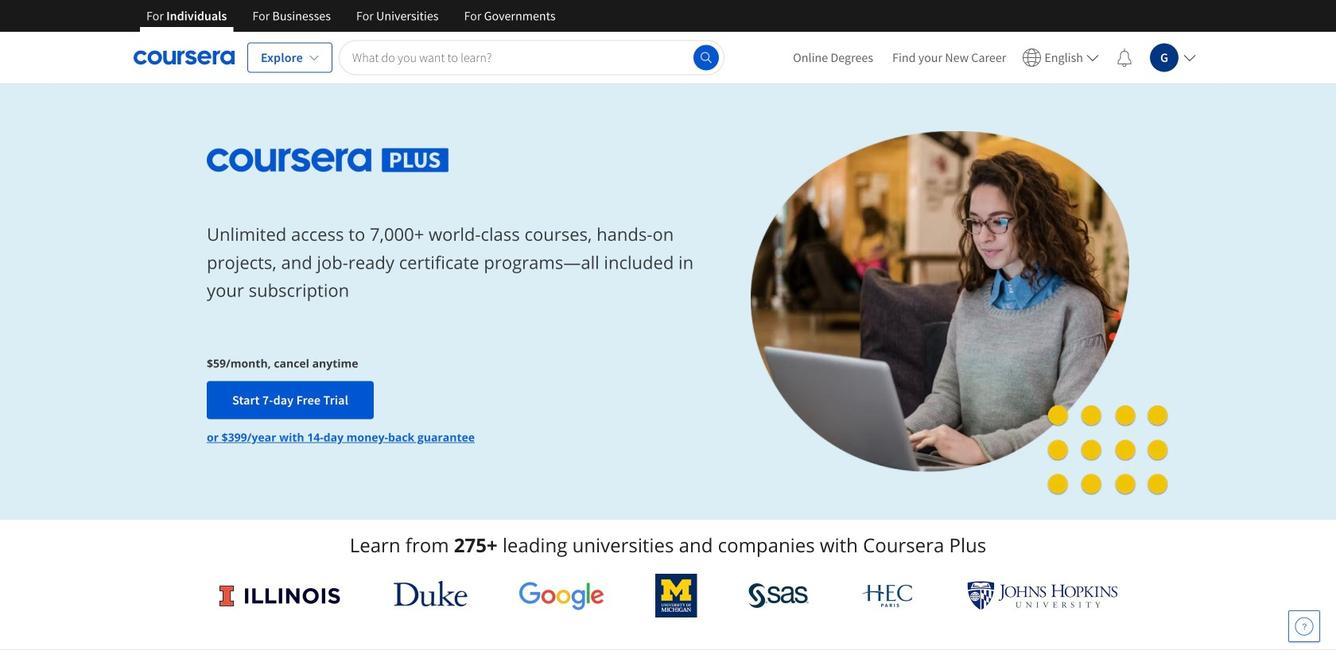 Task type: locate. For each thing, give the bounding box(es) containing it.
help center image
[[1295, 617, 1314, 636]]

hec paris image
[[860, 580, 916, 612]]

None search field
[[339, 40, 725, 75]]

coursera plus image
[[207, 149, 449, 172]]

coursera image
[[134, 45, 235, 70]]

banner navigation
[[134, 0, 568, 32]]

johns hopkins university image
[[967, 581, 1118, 611]]



Task type: describe. For each thing, give the bounding box(es) containing it.
sas image
[[748, 583, 809, 609]]

university of michigan image
[[656, 574, 697, 618]]

duke university image
[[393, 581, 467, 607]]

google image
[[519, 581, 604, 611]]

What do you want to learn? text field
[[339, 40, 725, 75]]

university of illinois at urbana-champaign image
[[218, 583, 342, 609]]



Task type: vqa. For each thing, say whether or not it's contained in the screenshot.
University Of Michigan IMAGE
yes



